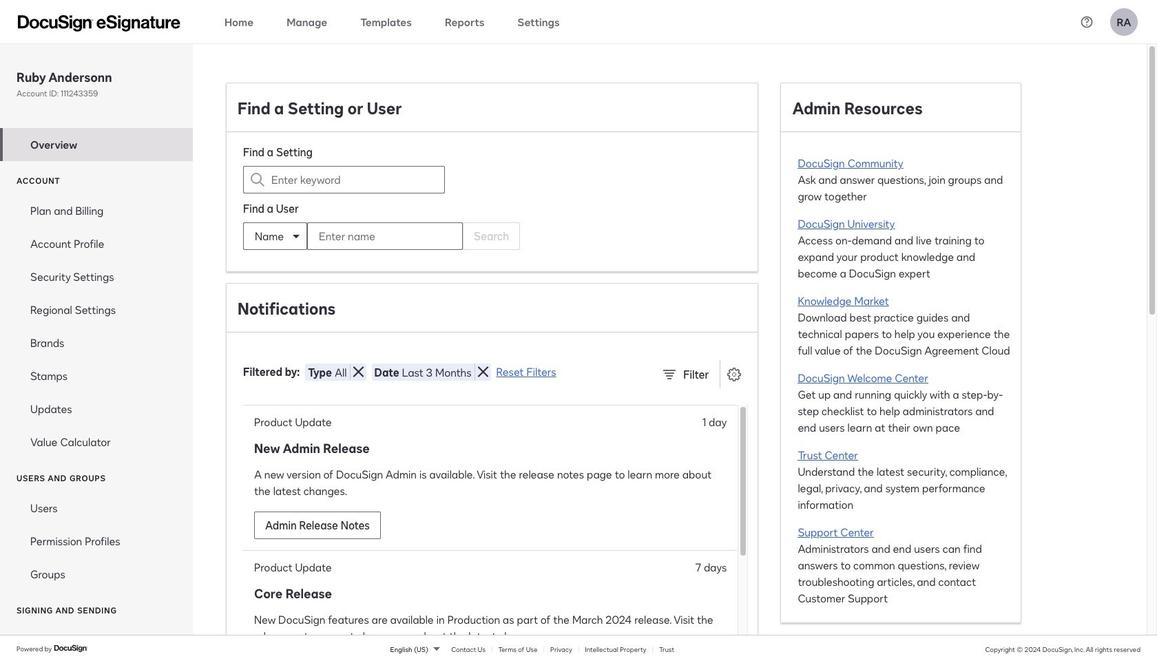 Task type: locate. For each thing, give the bounding box(es) containing it.
docusign image
[[54, 644, 88, 655]]

users and groups element
[[0, 492, 193, 591]]

Enter keyword text field
[[272, 167, 417, 193]]



Task type: describe. For each thing, give the bounding box(es) containing it.
account element
[[0, 194, 193, 459]]

docusign admin image
[[18, 15, 181, 31]]

Enter name text field
[[308, 223, 435, 250]]



